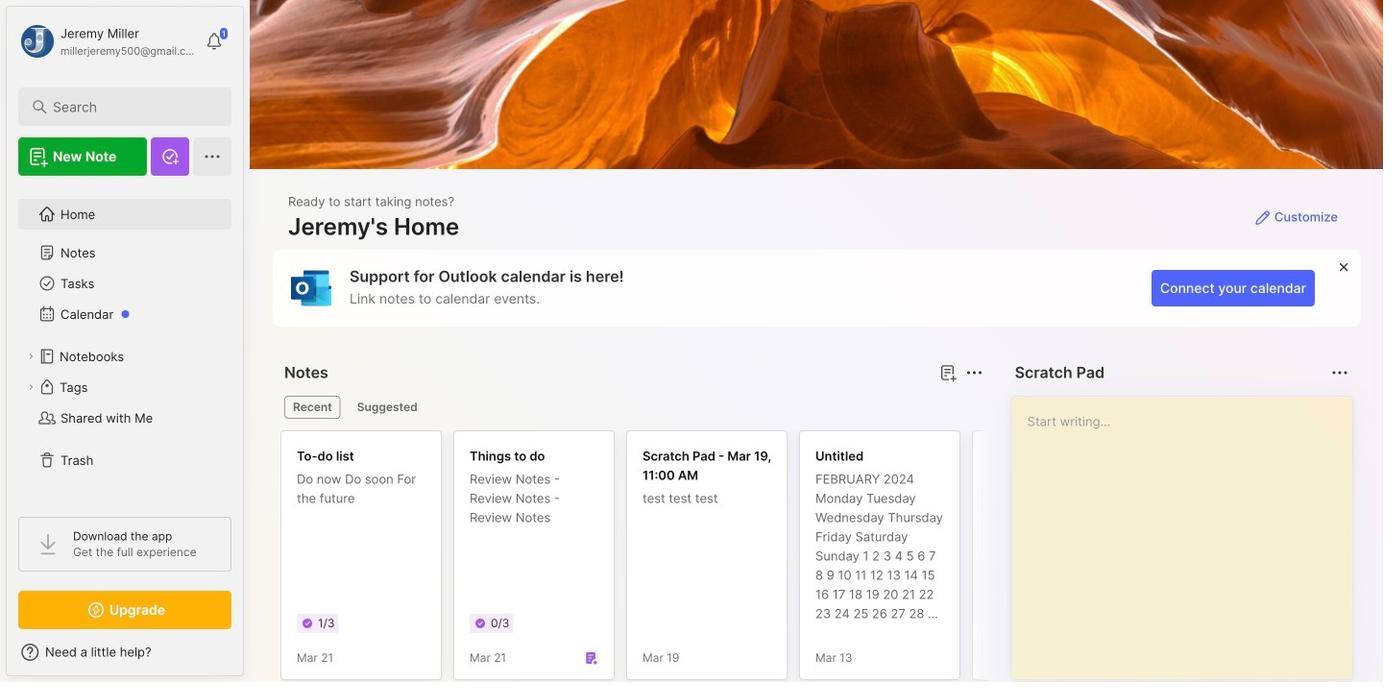 Task type: locate. For each thing, give the bounding box(es) containing it.
0 horizontal spatial tab
[[284, 396, 341, 419]]

tree inside main element
[[7, 187, 243, 500]]

click to collapse image
[[243, 647, 257, 670]]

WHAT'S NEW field
[[7, 637, 243, 668]]

tab list
[[284, 396, 981, 419]]

tree
[[7, 187, 243, 500]]

Start writing… text field
[[1028, 397, 1352, 664]]

row group
[[281, 431, 1384, 682]]

None search field
[[53, 95, 206, 118]]

main element
[[0, 0, 250, 682]]

none search field inside main element
[[53, 95, 206, 118]]

tab
[[284, 396, 341, 419], [349, 396, 426, 419]]

Account field
[[18, 22, 196, 61]]

1 horizontal spatial tab
[[349, 396, 426, 419]]

1 tab from the left
[[284, 396, 341, 419]]



Task type: vqa. For each thing, say whether or not it's contained in the screenshot.
the right for
no



Task type: describe. For each thing, give the bounding box(es) containing it.
expand tags image
[[25, 382, 37, 393]]

Search text field
[[53, 98, 206, 116]]

2 tab from the left
[[349, 396, 426, 419]]

expand notebooks image
[[25, 351, 37, 362]]



